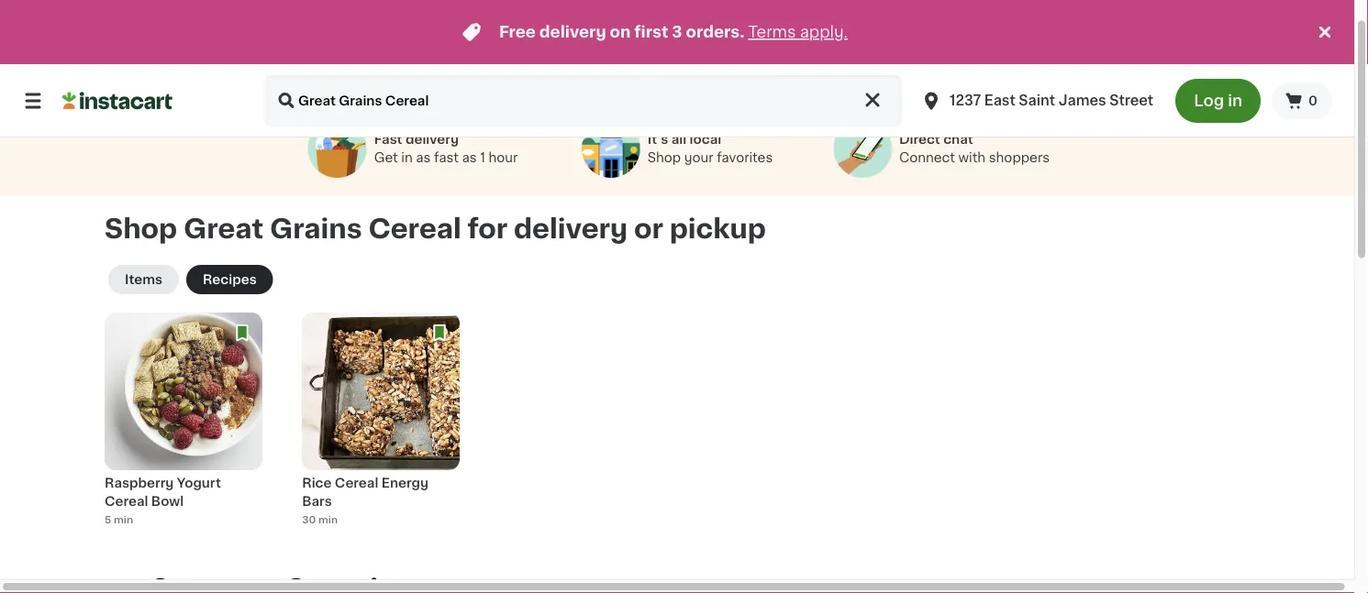 Task type: describe. For each thing, give the bounding box(es) containing it.
yogurt
[[177, 477, 221, 490]]

grains
[[270, 216, 362, 242]]

items
[[125, 274, 162, 287]]

5 min
[[105, 516, 133, 526]]

cereal inside rice cereal energy bars
[[335, 477, 378, 490]]

Search field
[[264, 75, 902, 127]]

recipes button
[[186, 265, 273, 295]]

for
[[467, 216, 508, 242]]

local
[[690, 134, 721, 146]]

free
[[499, 24, 536, 40]]

all
[[671, 134, 686, 146]]

it's all local
[[648, 134, 721, 146]]

1237 east saint james street button
[[909, 75, 1164, 127]]

or
[[634, 216, 663, 242]]

0 vertical spatial cereal
[[368, 216, 461, 242]]

terms apply. link
[[748, 24, 848, 40]]

5
[[105, 516, 111, 526]]

in
[[1228, 93, 1242, 109]]

bowl
[[151, 496, 184, 509]]

great
[[183, 216, 263, 242]]

raspberry yogurt cereal bowl
[[105, 477, 221, 509]]

3
[[672, 24, 682, 40]]

direct
[[899, 134, 940, 146]]

1237 east saint james street
[[950, 94, 1153, 107]]

limited time offer region
[[0, 0, 1314, 64]]

recipes
[[203, 274, 257, 287]]

bars
[[302, 496, 332, 509]]

items button
[[108, 265, 179, 295]]

on
[[610, 24, 631, 40]]

fast delivery
[[374, 134, 459, 146]]

shop great grains cereal for delivery or pickup
[[105, 216, 766, 242]]



Task type: locate. For each thing, give the bounding box(es) containing it.
james
[[1059, 94, 1106, 107]]

terms
[[748, 24, 796, 40]]

log in
[[1194, 93, 1242, 109]]

pickup
[[670, 216, 766, 242]]

recipe card group containing rice cereal energy bars
[[302, 313, 460, 539]]

recipe card group containing raspberry yogurt cereal bowl
[[105, 313, 262, 539]]

delivery inside the limited time offer region
[[539, 24, 606, 40]]

cereal
[[368, 216, 461, 242], [335, 477, 378, 490], [105, 496, 148, 509]]

delivery
[[539, 24, 606, 40], [405, 134, 459, 146], [514, 216, 628, 242]]

min right '5' on the bottom of the page
[[114, 516, 133, 526]]

direct chat
[[899, 134, 973, 146]]

1 vertical spatial delivery
[[405, 134, 459, 146]]

delivery for fast
[[405, 134, 459, 146]]

30 min
[[302, 516, 338, 526]]

0 horizontal spatial recipe card group
[[105, 313, 262, 539]]

delivery left the or
[[514, 216, 628, 242]]

min for bars
[[318, 516, 338, 526]]

0
[[1308, 95, 1318, 107]]

1 vertical spatial cereal
[[335, 477, 378, 490]]

2 min from the left
[[318, 516, 338, 526]]

1237
[[950, 94, 981, 107]]

0 vertical spatial delivery
[[539, 24, 606, 40]]

cereal right the 'rice'
[[335, 477, 378, 490]]

rice cereal energy bars
[[302, 477, 428, 509]]

delivery right 'fast'
[[405, 134, 459, 146]]

first
[[634, 24, 668, 40]]

east
[[984, 94, 1015, 107]]

recipe card group
[[105, 313, 262, 539], [302, 313, 460, 539]]

1 horizontal spatial recipe card group
[[302, 313, 460, 539]]

rice
[[302, 477, 332, 490]]

orders.
[[686, 24, 744, 40]]

shop
[[105, 216, 177, 242]]

1237 east saint james street button
[[920, 75, 1153, 127]]

2 vertical spatial delivery
[[514, 216, 628, 242]]

fast
[[374, 134, 402, 146]]

0 button
[[1272, 83, 1332, 119]]

instacart logo image
[[62, 90, 172, 112]]

30
[[302, 516, 316, 526]]

delivery left the on
[[539, 24, 606, 40]]

energy
[[381, 477, 428, 490]]

1 horizontal spatial min
[[318, 516, 338, 526]]

saint
[[1019, 94, 1055, 107]]

cereal left for
[[368, 216, 461, 242]]

1 recipe card group from the left
[[105, 313, 262, 539]]

2 vertical spatial cereal
[[105, 496, 148, 509]]

raspberry
[[105, 477, 174, 490]]

chat
[[943, 134, 973, 146]]

log
[[1194, 93, 1224, 109]]

min right 30
[[318, 516, 338, 526]]

1 min from the left
[[114, 516, 133, 526]]

it's
[[648, 134, 668, 146]]

log in button
[[1175, 79, 1261, 123]]

0 horizontal spatial min
[[114, 516, 133, 526]]

min
[[114, 516, 133, 526], [318, 516, 338, 526]]

cereal inside raspberry yogurt cereal bowl
[[105, 496, 148, 509]]

street
[[1110, 94, 1153, 107]]

apply.
[[800, 24, 848, 40]]

None search field
[[264, 75, 902, 127]]

2 recipe card group from the left
[[302, 313, 460, 539]]

delivery for free
[[539, 24, 606, 40]]

min for bowl
[[114, 516, 133, 526]]

free delivery on first 3 orders. terms apply.
[[499, 24, 848, 40]]

cereal up 5 min in the left of the page
[[105, 496, 148, 509]]



Task type: vqa. For each thing, say whether or not it's contained in the screenshot.
Direct chat
yes



